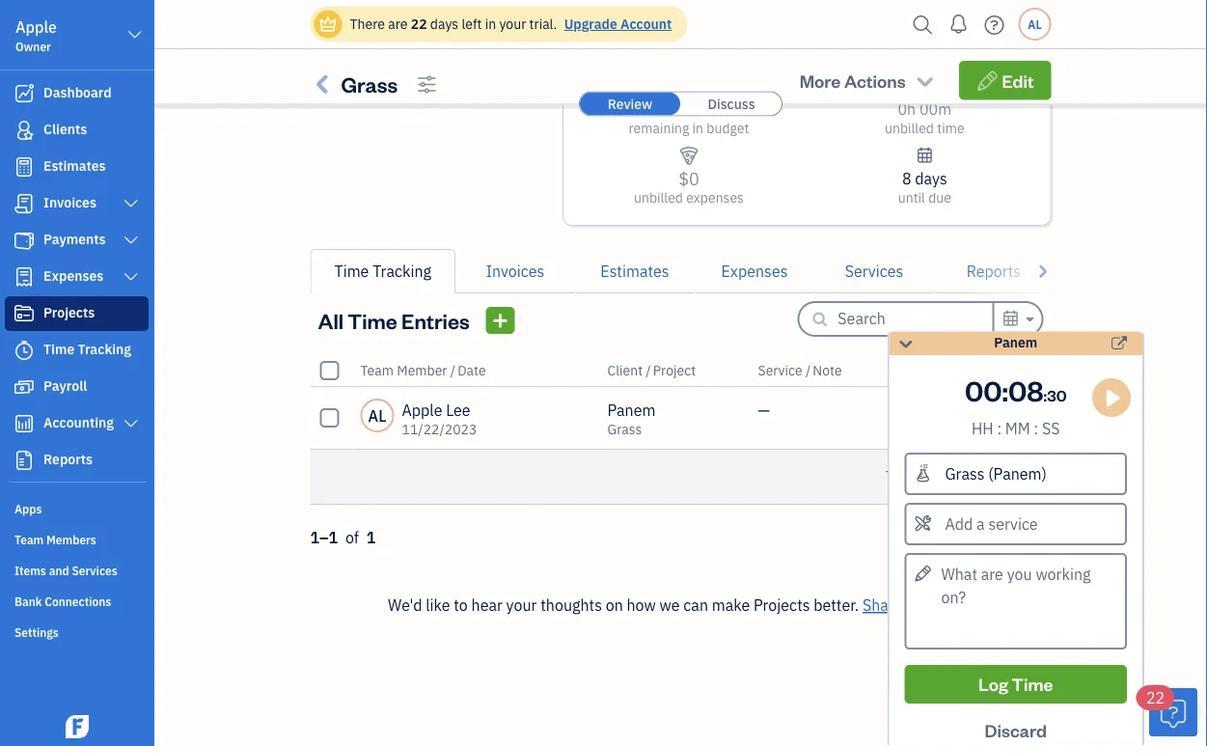 Task type: describe. For each thing, give the bounding box(es) containing it.
items
[[14, 563, 46, 578]]

apps
[[14, 501, 42, 516]]

00 : 08 : 30
[[965, 372, 1067, 408]]

freshbooks image
[[62, 715, 93, 738]]

dashboard link
[[5, 76, 149, 111]]

edit
[[1002, 69, 1034, 92]]

accounting
[[43, 414, 114, 431]]

are
[[388, 15, 408, 33]]

account
[[621, 15, 672, 33]]

money image
[[13, 377, 36, 397]]

grass inside panem grass
[[608, 420, 642, 438]]

00
[[965, 372, 1002, 408]]

non-
[[959, 423, 989, 441]]

11/22/2023
[[402, 420, 477, 438]]

expense image
[[13, 267, 36, 287]]

hh : mm : ss
[[972, 418, 1060, 439]]

log time button
[[905, 665, 1127, 704]]

review link
[[580, 92, 680, 115]]

expenses
[[686, 189, 744, 207]]

bank connections
[[14, 594, 111, 609]]

apps link
[[5, 493, 149, 522]]

apple for owner
[[15, 17, 57, 37]]

there
[[350, 15, 385, 33]]

expenses inside the main element
[[43, 267, 104, 285]]

22 inside dropdown button
[[1147, 688, 1165, 708]]

payments
[[43, 230, 106, 248]]

1 horizontal spatial expenses
[[721, 261, 788, 281]]

1 horizontal spatial time tracking
[[334, 261, 431, 281]]

more actions
[[800, 69, 906, 92]]

chart image
[[13, 414, 36, 433]]

we'd like to hear your thoughts on how we can make projects better. share feedback
[[388, 595, 974, 615]]

0h inside 0h 00m unbilled time
[[898, 99, 916, 119]]

clients
[[43, 120, 87, 138]]

bank
[[14, 594, 42, 609]]

6h
[[659, 97, 679, 120]]

service / note
[[758, 361, 842, 379]]

0 horizontal spatial reports link
[[5, 443, 149, 478]]

ss
[[1042, 418, 1060, 439]]

on
[[606, 595, 623, 615]]

in inside 6h 00m remaining in budget
[[693, 119, 704, 137]]

there are 22 days left in your trial. upgrade account
[[350, 15, 672, 33]]

service
[[758, 361, 803, 379]]

members
[[46, 532, 96, 547]]

0 vertical spatial calendar image
[[916, 144, 934, 167]]

0 vertical spatial tracking
[[373, 261, 431, 281]]

total unbilled : 0h 00m
[[886, 467, 1044, 487]]

status link
[[1005, 361, 1044, 379]]

hh
[[972, 418, 994, 439]]

0 horizontal spatial 22
[[411, 15, 427, 33]]

items and services
[[14, 563, 117, 578]]

0 horizontal spatial expenses link
[[5, 260, 149, 294]]

member
[[397, 361, 447, 379]]

lee
[[446, 400, 471, 420]]

mm
[[1006, 418, 1031, 439]]

/ for client
[[646, 361, 651, 379]]

client image
[[13, 121, 36, 140]]

00m for 1h 00m
[[629, 11, 657, 29]]

project
[[653, 361, 696, 379]]

1h 00m
[[610, 11, 657, 29]]

left
[[462, 15, 482, 33]]

apple lee 11/22/2023
[[402, 400, 477, 438]]

crown image
[[318, 14, 338, 34]]

connections
[[45, 594, 111, 609]]

time up all
[[334, 261, 369, 281]]

services link
[[815, 249, 934, 293]]

collapse timer details image
[[897, 332, 915, 355]]

$0 unbilled expenses
[[634, 167, 744, 207]]

1h for 1h 00m non-billable
[[990, 396, 1008, 416]]

dashboard image
[[13, 84, 36, 103]]

00m down 'billable'
[[1012, 467, 1044, 487]]

chevron large down image for invoices
[[122, 196, 140, 211]]

days inside the 8 days until due
[[915, 168, 948, 189]]

1 vertical spatial projects
[[754, 595, 810, 615]]

budget
[[707, 119, 749, 137]]

open in new window image
[[1112, 332, 1127, 355]]

estimates inside the main element
[[43, 157, 106, 175]]

project image
[[13, 304, 36, 323]]

main element
[[0, 0, 203, 746]]

time right all
[[348, 306, 397, 334]]

/ for time
[[998, 361, 1003, 379]]

time inside the main element
[[43, 340, 75, 358]]

projects link
[[5, 296, 149, 331]]

1 vertical spatial estimates
[[601, 261, 669, 281]]

entries
[[402, 306, 470, 334]]

time / status
[[964, 361, 1044, 379]]

actions
[[845, 69, 906, 92]]

go to help image
[[979, 10, 1010, 39]]

expenses image
[[679, 144, 699, 167]]

unbilled
[[924, 467, 982, 487]]

0 vertical spatial reports link
[[934, 249, 1054, 293]]

bank connections link
[[5, 586, 149, 615]]

/ for service
[[806, 361, 811, 379]]

share feedback button
[[863, 594, 974, 617]]

status
[[1005, 361, 1044, 379]]

timetracking image
[[679, 74, 699, 97]]

panem for panem grass
[[608, 400, 656, 420]]

date
[[458, 361, 486, 379]]

$0
[[679, 167, 700, 190]]

0 vertical spatial reports
[[967, 261, 1021, 281]]

team members link
[[5, 524, 149, 553]]

unbilled inside 0h 00m unbilled time
[[885, 119, 934, 137]]

0 vertical spatial services
[[845, 261, 904, 281]]

upgrade
[[564, 15, 617, 33]]

trial.
[[529, 15, 557, 33]]

22 button
[[1137, 685, 1198, 736]]

1 horizontal spatial 0h
[[990, 467, 1008, 487]]

remaining
[[629, 119, 689, 137]]

invoices image
[[916, 74, 934, 97]]

settings link
[[5, 617, 149, 646]]

to
[[454, 595, 468, 615]]

note
[[813, 361, 842, 379]]

estimates link for services link on the top of page
[[575, 249, 695, 293]]

0 horizontal spatial days
[[430, 15, 459, 33]]

all
[[318, 306, 344, 334]]

feedback
[[907, 595, 974, 615]]

1 horizontal spatial expenses link
[[695, 249, 815, 293]]

8
[[902, 168, 912, 189]]

and
[[49, 563, 69, 578]]

make
[[712, 595, 750, 615]]

better.
[[814, 595, 859, 615]]

discuss link
[[681, 92, 782, 115]]

discard button
[[905, 711, 1127, 746]]

services inside the main element
[[72, 563, 117, 578]]

30
[[1047, 384, 1067, 405]]

dashboard
[[43, 83, 112, 101]]

edit link
[[959, 61, 1052, 100]]

invoices inside the main element
[[43, 194, 96, 211]]

payment image
[[13, 231, 36, 250]]



Task type: vqa. For each thing, say whether or not it's contained in the screenshot.
22 to the top
yes



Task type: locate. For each thing, give the bounding box(es) containing it.
0 horizontal spatial estimates link
[[5, 150, 149, 184]]

1 vertical spatial invoices link
[[456, 249, 575, 293]]

unbilled inside $0 unbilled expenses
[[634, 189, 683, 207]]

2 vertical spatial chevron large down image
[[122, 233, 140, 248]]

al button
[[1019, 8, 1052, 41]]

more actions button
[[790, 61, 948, 100]]

chevron large down image for payments
[[122, 233, 140, 248]]

Add a service text field
[[907, 505, 1125, 543]]

al left "apple lee 11/22/2023"
[[368, 405, 386, 426]]

1 vertical spatial reports
[[43, 450, 93, 468]]

1 vertical spatial tracking
[[78, 340, 131, 358]]

resource center badge image
[[1150, 688, 1198, 736]]

all time entries
[[318, 306, 470, 334]]

chevron large down image
[[122, 269, 140, 285], [122, 416, 140, 431]]

0 vertical spatial panem
[[994, 333, 1038, 351]]

expenses
[[721, 261, 788, 281], [43, 267, 104, 285]]

1 horizontal spatial panem
[[994, 333, 1038, 351]]

notifications image
[[943, 5, 974, 43]]

0h down invoices image
[[898, 99, 916, 119]]

1 horizontal spatial calendar image
[[1002, 307, 1020, 330]]

in
[[485, 15, 496, 33], [693, 119, 704, 137]]

1 vertical spatial chevron large down image
[[122, 416, 140, 431]]

00m right upgrade
[[629, 11, 657, 29]]

days
[[430, 15, 459, 33], [915, 168, 948, 189]]

panem down caretdown icon
[[994, 333, 1038, 351]]

team member / date
[[361, 361, 486, 379]]

team left member
[[361, 361, 394, 379]]

0 horizontal spatial al
[[368, 405, 386, 426]]

client / project
[[608, 361, 696, 379]]

4 / from the left
[[998, 361, 1003, 379]]

chevron large down image up 'dashboard' link at the top left of page
[[126, 23, 144, 46]]

time entry menu image
[[492, 309, 509, 332]]

1 horizontal spatial reports link
[[934, 249, 1054, 293]]

0 horizontal spatial calendar image
[[916, 144, 934, 167]]

1 vertical spatial calendar image
[[1002, 307, 1020, 330]]

08
[[1009, 372, 1044, 408]]

caretdown image
[[1024, 308, 1034, 331]]

timer image
[[13, 341, 36, 360]]

next image
[[1034, 260, 1052, 283]]

log
[[979, 673, 1009, 695]]

1–1
[[310, 527, 338, 548]]

chevron large down image down payments link
[[122, 269, 140, 285]]

unbilled
[[885, 119, 934, 137], [634, 189, 683, 207]]

1 horizontal spatial services
[[845, 261, 904, 281]]

00m for 0h 00m unbilled time
[[920, 99, 952, 119]]

1 horizontal spatial estimates link
[[575, 249, 695, 293]]

panem for panem
[[994, 333, 1038, 351]]

0 horizontal spatial 0h
[[898, 99, 916, 119]]

al inside dropdown button
[[1028, 16, 1042, 32]]

search image
[[908, 10, 939, 39]]

1 horizontal spatial 1h
[[990, 396, 1008, 416]]

your right hear
[[506, 595, 537, 615]]

log time
[[979, 673, 1053, 695]]

invoices
[[43, 194, 96, 211], [486, 261, 545, 281]]

0 vertical spatial your
[[499, 15, 526, 33]]

0 horizontal spatial expenses
[[43, 267, 104, 285]]

time tracking inside the main element
[[43, 340, 131, 358]]

1 vertical spatial panem
[[608, 400, 656, 420]]

expenses down payments link
[[43, 267, 104, 285]]

settings for this project image
[[417, 73, 437, 96]]

expenses link down expenses
[[695, 249, 815, 293]]

0 horizontal spatial invoices
[[43, 194, 96, 211]]

0 horizontal spatial grass
[[341, 70, 398, 98]]

due
[[929, 189, 952, 207]]

reports link up caretdown icon
[[934, 249, 1054, 293]]

00m for 1h 00m non-billable
[[1012, 396, 1044, 416]]

like
[[426, 595, 450, 615]]

1 horizontal spatial time tracking link
[[310, 249, 456, 293]]

invoices link
[[5, 186, 149, 221], [456, 249, 575, 293]]

1 vertical spatial grass
[[608, 420, 642, 438]]

1 vertical spatial invoices
[[486, 261, 545, 281]]

time
[[937, 119, 965, 137]]

we'd
[[388, 595, 422, 615]]

can
[[684, 595, 708, 615]]

reports link
[[934, 249, 1054, 293], [5, 443, 149, 478]]

invoice image
[[13, 194, 36, 213]]

payroll link
[[5, 370, 149, 404]]

0 vertical spatial invoices
[[43, 194, 96, 211]]

apple up owner at the left top
[[15, 17, 57, 37]]

tracking
[[373, 261, 431, 281], [78, 340, 131, 358]]

reports link down accounting link
[[5, 443, 149, 478]]

1 vertical spatial 1h
[[990, 396, 1008, 416]]

00m for 6h 00m remaining in budget
[[683, 97, 719, 120]]

chevrondown image
[[914, 70, 936, 90]]

00m up mm
[[1012, 396, 1044, 416]]

more
[[800, 69, 841, 92]]

reports inside the main element
[[43, 450, 93, 468]]

00m down invoices image
[[920, 99, 952, 119]]

1 vertical spatial apple
[[402, 400, 443, 420]]

3 / from the left
[[806, 361, 811, 379]]

00m inside 6h 00m remaining in budget
[[683, 97, 719, 120]]

date link
[[458, 361, 486, 379]]

0 vertical spatial team
[[361, 361, 394, 379]]

1h 00m non-billable
[[959, 396, 1044, 441]]

chevron large down image right payments
[[122, 233, 140, 248]]

1 horizontal spatial projects
[[754, 595, 810, 615]]

1 horizontal spatial grass
[[608, 420, 642, 438]]

we
[[660, 595, 680, 615]]

time tracking down projects link
[[43, 340, 131, 358]]

0 vertical spatial time tracking link
[[310, 249, 456, 293]]

0 horizontal spatial tracking
[[78, 340, 131, 358]]

1 vertical spatial estimates link
[[575, 249, 695, 293]]

1 horizontal spatial 22
[[1147, 688, 1165, 708]]

1 horizontal spatial reports
[[967, 261, 1021, 281]]

1 horizontal spatial invoices link
[[456, 249, 575, 293]]

0 horizontal spatial in
[[485, 15, 496, 33]]

in up "expenses" icon
[[693, 119, 704, 137]]

0 vertical spatial in
[[485, 15, 496, 33]]

team down apps
[[14, 532, 44, 547]]

upgrade account link
[[560, 15, 672, 33]]

estimate image
[[13, 157, 36, 177]]

apple for apple lee
[[402, 400, 443, 420]]

0 horizontal spatial apple
[[15, 17, 57, 37]]

2 / from the left
[[646, 361, 651, 379]]

services up bank connections link
[[72, 563, 117, 578]]

invoices up time entry menu icon
[[486, 261, 545, 281]]

0 vertical spatial grass
[[341, 70, 398, 98]]

0 vertical spatial 0h
[[898, 99, 916, 119]]

1 vertical spatial your
[[506, 595, 537, 615]]

projects right make
[[754, 595, 810, 615]]

reports down accounting link
[[43, 450, 93, 468]]

:
[[1002, 372, 1009, 408], [1044, 384, 1047, 405], [997, 418, 1002, 439], [1034, 418, 1039, 439], [982, 467, 987, 487]]

total
[[886, 467, 921, 487]]

0 horizontal spatial panem
[[608, 400, 656, 420]]

1 horizontal spatial invoices
[[486, 261, 545, 281]]

1h right trial. at the top
[[610, 11, 626, 29]]

2 chevron large down image from the top
[[122, 416, 140, 431]]

time left status
[[964, 361, 995, 379]]

chevron large down image inside payments link
[[122, 233, 140, 248]]

days left left
[[430, 15, 459, 33]]

how
[[627, 595, 656, 615]]

1 horizontal spatial unbilled
[[885, 119, 934, 137]]

settings
[[14, 624, 59, 640]]

team members
[[14, 532, 96, 547]]

0h 00m unbilled time
[[885, 99, 965, 137]]

chevron large down image
[[126, 23, 144, 46], [122, 196, 140, 211], [122, 233, 140, 248]]

projects image
[[310, 69, 337, 100]]

1h up hh on the bottom right
[[990, 396, 1008, 416]]

panem down the client
[[608, 400, 656, 420]]

tracking up all time entries
[[373, 261, 431, 281]]

0 horizontal spatial time tracking
[[43, 340, 131, 358]]

0 horizontal spatial services
[[72, 563, 117, 578]]

0 horizontal spatial estimates
[[43, 157, 106, 175]]

days right 8 at the top right of the page
[[915, 168, 948, 189]]

owner
[[15, 39, 51, 54]]

discuss
[[708, 95, 755, 112]]

What are you working on? text field
[[905, 553, 1127, 650]]

1h inside 1h 00m non-billable
[[990, 396, 1008, 416]]

1 horizontal spatial apple
[[402, 400, 443, 420]]

0h right unbilled
[[990, 467, 1008, 487]]

1 vertical spatial al
[[368, 405, 386, 426]]

items and services link
[[5, 555, 149, 584]]

expenses down expenses
[[721, 261, 788, 281]]

0 vertical spatial invoices link
[[5, 186, 149, 221]]

time right timer 'icon'
[[43, 340, 75, 358]]

1
[[367, 527, 376, 548]]

1 vertical spatial chevron large down image
[[122, 196, 140, 211]]

1 vertical spatial days
[[915, 168, 948, 189]]

calendar image up the 8 days until due
[[916, 144, 934, 167]]

review
[[608, 95, 653, 112]]

time inside button
[[1012, 673, 1053, 695]]

0 vertical spatial 22
[[411, 15, 427, 33]]

clients link
[[5, 113, 149, 148]]

1 horizontal spatial days
[[915, 168, 948, 189]]

apple
[[15, 17, 57, 37], [402, 400, 443, 420]]

0 vertical spatial unbilled
[[885, 119, 934, 137]]

calendar image left caretdown icon
[[1002, 307, 1020, 330]]

al
[[1028, 16, 1042, 32], [368, 405, 386, 426]]

unbilled left time
[[885, 119, 934, 137]]

estimates link
[[5, 150, 149, 184], [575, 249, 695, 293]]

0 vertical spatial chevron large down image
[[126, 23, 144, 46]]

apple left the lee
[[402, 400, 443, 420]]

0 horizontal spatial unbilled
[[634, 189, 683, 207]]

time link
[[964, 361, 998, 379]]

chevron large down image for accounting
[[122, 416, 140, 431]]

/ left 'note' link
[[806, 361, 811, 379]]

0h
[[898, 99, 916, 119], [990, 467, 1008, 487]]

0 vertical spatial time tracking
[[334, 261, 431, 281]]

estimates link for payments link
[[5, 150, 149, 184]]

grass
[[341, 70, 398, 98], [608, 420, 642, 438]]

grass right projects image
[[341, 70, 398, 98]]

: inside 00 : 08 : 30
[[1044, 384, 1047, 405]]

client
[[608, 361, 643, 379]]

0 vertical spatial projects
[[43, 304, 95, 321]]

chevron large down image up payments link
[[122, 196, 140, 211]]

/ right the client
[[646, 361, 651, 379]]

1 vertical spatial unbilled
[[634, 189, 683, 207]]

chevron large down image inside expenses link
[[122, 269, 140, 285]]

service link
[[758, 361, 806, 379]]

0 vertical spatial al
[[1028, 16, 1042, 32]]

time right log
[[1012, 673, 1053, 695]]

invoices up payments
[[43, 194, 96, 211]]

00m inside 1h 00m non-billable
[[1012, 396, 1044, 416]]

/ left date
[[451, 361, 456, 379]]

00m right 6h
[[683, 97, 719, 120]]

estimates
[[43, 157, 106, 175], [601, 261, 669, 281]]

0 vertical spatial 1h
[[610, 11, 626, 29]]

resume timer image
[[1100, 386, 1126, 410]]

Search text field
[[838, 303, 993, 334]]

1h for 1h 00m
[[610, 11, 626, 29]]

note link
[[813, 361, 842, 379]]

report image
[[13, 451, 36, 470]]

projects inside the main element
[[43, 304, 95, 321]]

1 chevron large down image from the top
[[122, 269, 140, 285]]

invoices link up payments
[[5, 186, 149, 221]]

time tracking link down projects link
[[5, 333, 149, 368]]

0 vertical spatial apple
[[15, 17, 57, 37]]

until
[[898, 189, 926, 207]]

0 horizontal spatial invoices link
[[5, 186, 149, 221]]

1 horizontal spatial team
[[361, 361, 394, 379]]

invoices link up time entry menu icon
[[456, 249, 575, 293]]

apple owner
[[15, 17, 57, 54]]

time tracking up all time entries
[[334, 261, 431, 281]]

chevron large down image right accounting
[[122, 416, 140, 431]]

reports left next image
[[967, 261, 1021, 281]]

calendar image
[[916, 144, 934, 167], [1002, 307, 1020, 330]]

tracking down projects link
[[78, 340, 131, 358]]

00m inside 0h 00m unbilled time
[[920, 99, 952, 119]]

0 horizontal spatial time tracking link
[[5, 333, 149, 368]]

time tracking
[[334, 261, 431, 281], [43, 340, 131, 358]]

apple inside the main element
[[15, 17, 57, 37]]

pencil image
[[977, 70, 999, 90]]

1 vertical spatial in
[[693, 119, 704, 137]]

time tracking link up all time entries
[[310, 249, 456, 293]]

0 horizontal spatial reports
[[43, 450, 93, 468]]

1 horizontal spatial in
[[693, 119, 704, 137]]

1 horizontal spatial estimates
[[601, 261, 669, 281]]

your left trial. at the top
[[499, 15, 526, 33]]

unbilled down "expenses" icon
[[634, 189, 683, 207]]

1 vertical spatial reports link
[[5, 443, 149, 478]]

0 vertical spatial chevron large down image
[[122, 269, 140, 285]]

reports
[[967, 261, 1021, 281], [43, 450, 93, 468]]

Add a client or project text field
[[907, 455, 1125, 493]]

in right left
[[485, 15, 496, 33]]

1 horizontal spatial tracking
[[373, 261, 431, 281]]

grass down the client
[[608, 420, 642, 438]]

services
[[845, 261, 904, 281], [72, 563, 117, 578]]

1 vertical spatial team
[[14, 532, 44, 547]]

1 horizontal spatial al
[[1028, 16, 1042, 32]]

al right go to help "image"
[[1028, 16, 1042, 32]]

thoughts
[[541, 595, 602, 615]]

services up search text box
[[845, 261, 904, 281]]

0 vertical spatial days
[[430, 15, 459, 33]]

expenses link up projects link
[[5, 260, 149, 294]]

0 horizontal spatial team
[[14, 532, 44, 547]]

team inside the main element
[[14, 532, 44, 547]]

projects right the project image
[[43, 304, 95, 321]]

1 vertical spatial 0h
[[990, 467, 1008, 487]]

chevron large down image for expenses
[[122, 269, 140, 285]]

team
[[361, 361, 394, 379], [14, 532, 44, 547]]

discard
[[985, 719, 1047, 742]]

panem grass
[[608, 400, 656, 438]]

team for team member / date
[[361, 361, 394, 379]]

0 vertical spatial estimates link
[[5, 150, 149, 184]]

projects
[[43, 304, 95, 321], [754, 595, 810, 615]]

project link
[[653, 361, 696, 379]]

0 horizontal spatial projects
[[43, 304, 95, 321]]

tracking inside the main element
[[78, 340, 131, 358]]

/ left "status" link
[[998, 361, 1003, 379]]

team for team members
[[14, 532, 44, 547]]

1 vertical spatial 22
[[1147, 688, 1165, 708]]

1 / from the left
[[451, 361, 456, 379]]

1 vertical spatial time tracking link
[[5, 333, 149, 368]]

0 vertical spatial estimates
[[43, 157, 106, 175]]

expenses link
[[695, 249, 815, 293], [5, 260, 149, 294]]

apple inside "apple lee 11/22/2023"
[[402, 400, 443, 420]]



